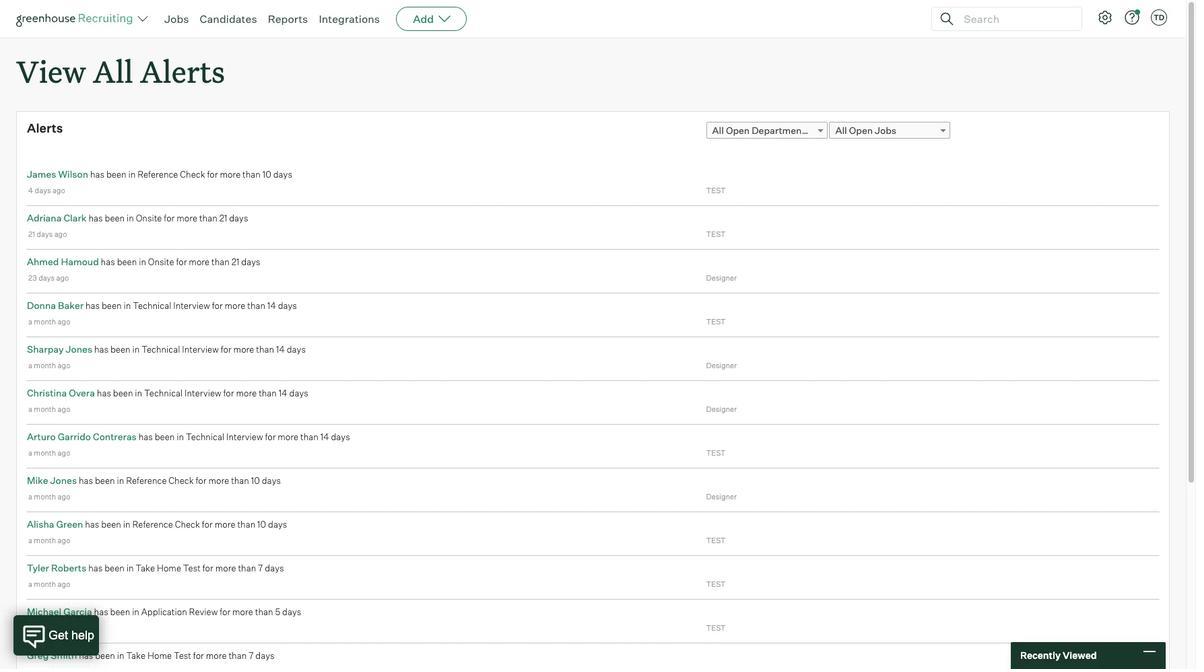 Task type: vqa. For each thing, say whether or not it's contained in the screenshot.


Task type: describe. For each thing, give the bounding box(es) containing it.
a for alisha green
[[28, 537, 32, 546]]

open for jobs
[[850, 125, 873, 136]]

configure image
[[1098, 9, 1114, 26]]

ago for james
[[52, 186, 65, 196]]

onsite for hamoud
[[148, 257, 174, 268]]

reports
[[268, 12, 308, 26]]

michael garcia has been in application review for more than 5 days test
[[27, 607, 726, 634]]

donna baker link
[[27, 300, 84, 311]]

14 for baker
[[267, 301, 276, 311]]

greg
[[27, 650, 49, 662]]

ago for michael
[[58, 624, 70, 634]]

in for ahmed hamoud
[[139, 257, 146, 268]]

in for adriana clark
[[127, 213, 134, 224]]

for inside donna baker has been in technical interview for more than 14 days test
[[212, 301, 223, 311]]

a for mike jones
[[28, 493, 32, 502]]

days inside the mike jones has been in reference check for more than 10 days designer
[[262, 476, 281, 487]]

designer inside ahmed hamoud has been in onsite for more than 21 days designer
[[707, 274, 737, 283]]

garrido
[[58, 431, 91, 443]]

ago for arturo
[[58, 449, 70, 458]]

alisha green has been in reference check for more than 10 days test
[[27, 519, 726, 546]]

view
[[16, 51, 86, 91]]

more inside donna baker has been in technical interview for more than 14 days test
[[225, 301, 246, 311]]

month for christina
[[34, 405, 56, 415]]

10 for green
[[257, 520, 266, 530]]

days inside adriana clark has been in onsite for more than 21 days test
[[229, 213, 248, 224]]

integrations link
[[319, 12, 380, 26]]

all open departments link
[[707, 122, 828, 139]]

ahmed hamoud link
[[27, 256, 99, 268]]

in for donna baker
[[124, 301, 131, 311]]

jones for mike jones
[[50, 475, 77, 487]]

test inside alisha green has been in reference check for more than 10 days test
[[707, 537, 726, 546]]

has for tyler roberts
[[88, 563, 103, 574]]

for inside the mike jones has been in reference check for more than 10 days designer
[[196, 476, 207, 487]]

more inside tyler roberts has been in take home test for more than 7 days test
[[215, 563, 236, 574]]

interview inside arturo garrido contreras has been in technical interview for more than 14 days test
[[226, 432, 263, 443]]

month for donna
[[34, 318, 56, 327]]

test inside michael garcia has been in application review for more than 5 days test
[[707, 624, 726, 634]]

0 horizontal spatial jobs
[[164, 12, 189, 26]]

than inside the sharpay jones has been in technical interview for more than 14 days designer
[[256, 344, 274, 355]]

than inside alisha green has been in reference check for more than 10 days test
[[237, 520, 256, 530]]

candidates link
[[200, 12, 257, 26]]

christina overa link
[[27, 388, 95, 399]]

technical for baker
[[133, 301, 171, 311]]

review
[[189, 607, 218, 618]]

home for greg smith
[[148, 651, 172, 662]]

more inside michael garcia has been in application review for more than 5 days test
[[232, 607, 253, 618]]

a month ago for sharpay
[[28, 361, 70, 371]]

23 days ago
[[28, 274, 69, 283]]

all open departments
[[713, 125, 811, 136]]

more inside greg smith has been in take home test for more than 7 days
[[206, 651, 227, 662]]

10 for wilson
[[263, 169, 271, 180]]

14 for jones
[[276, 344, 285, 355]]

more inside arturo garrido contreras has been in technical interview for more than 14 days test
[[278, 432, 299, 443]]

5
[[275, 607, 280, 618]]

contreras
[[93, 431, 137, 443]]

has for adriana clark
[[89, 213, 103, 224]]

7 for tyler roberts
[[258, 563, 263, 574]]

all for all open departments
[[713, 125, 724, 136]]

integrations
[[319, 12, 380, 26]]

has for alisha green
[[85, 520, 99, 530]]

more inside alisha green has been in reference check for more than 10 days test
[[215, 520, 236, 530]]

test inside donna baker has been in technical interview for more than 14 days test
[[707, 318, 726, 327]]

days inside donna baker has been in technical interview for more than 14 days test
[[278, 301, 297, 311]]

been for christina overa
[[113, 388, 133, 399]]

in for mike jones
[[117, 476, 124, 487]]

month for alisha
[[34, 537, 56, 546]]

ago for christina
[[58, 405, 70, 415]]

all for all open jobs
[[836, 125, 848, 136]]

hamoud
[[61, 256, 99, 268]]

10 for jones
[[251, 476, 260, 487]]

than inside the mike jones has been in reference check for more than 10 days designer
[[231, 476, 249, 487]]

reference for green
[[132, 520, 173, 530]]

for inside tyler roberts has been in take home test for more than 7 days test
[[203, 563, 214, 574]]

for inside greg smith has been in take home test for more than 7 days
[[193, 651, 204, 662]]

more inside adriana clark has been in onsite for more than 21 days test
[[177, 213, 198, 224]]

than inside ahmed hamoud has been in onsite for more than 21 days designer
[[212, 257, 230, 268]]

home for tyler roberts
[[157, 563, 181, 574]]

test for smith
[[174, 651, 191, 662]]

sharpay jones link
[[27, 344, 92, 355]]

green
[[56, 519, 83, 530]]

interview for christina overa
[[185, 388, 221, 399]]

christina overa has been in technical interview for more than 14 days designer
[[27, 388, 737, 415]]

td
[[1154, 13, 1165, 22]]

ago for ahmed
[[56, 274, 69, 283]]

departments
[[752, 125, 811, 136]]

21 days ago
[[28, 230, 67, 239]]

test inside arturo garrido contreras has been in technical interview for more than 14 days test
[[707, 449, 726, 458]]

ago for alisha
[[58, 537, 70, 546]]

more inside ahmed hamoud has been in onsite for more than 21 days designer
[[189, 257, 210, 268]]

a month ago for mike
[[28, 493, 70, 502]]

james wilson link
[[27, 169, 88, 180]]

than inside michael garcia has been in application review for more than 5 days test
[[255, 607, 273, 618]]

than inside adriana clark has been in onsite for more than 21 days test
[[199, 213, 218, 224]]

a for donna baker
[[28, 318, 32, 327]]

for inside james wilson has been in reference check for more than 10 days test
[[207, 169, 218, 180]]

than inside christina overa has been in technical interview for more than 14 days designer
[[259, 388, 277, 399]]

4 days ago
[[28, 186, 65, 196]]

for inside ahmed hamoud has been in onsite for more than 21 days designer
[[176, 257, 187, 268]]

been for donna baker
[[102, 301, 122, 311]]

arturo garrido contreras link
[[27, 431, 137, 443]]

test inside james wilson has been in reference check for more than 10 days test
[[707, 186, 726, 196]]

1 vertical spatial jobs
[[875, 125, 897, 136]]

overa
[[69, 388, 95, 399]]

0 horizontal spatial all
[[93, 51, 133, 91]]

smith
[[51, 650, 77, 662]]

more inside james wilson has been in reference check for more than 10 days test
[[220, 169, 241, 180]]

recently viewed
[[1021, 650, 1097, 662]]

for inside michael garcia has been in application review for more than 5 days test
[[220, 607, 231, 618]]

14 for overa
[[279, 388, 288, 399]]

sharpay
[[27, 344, 64, 355]]

jones for sharpay jones
[[66, 344, 92, 355]]

tyler roberts link
[[27, 563, 86, 574]]

for inside arturo garrido contreras has been in technical interview for more than 14 days test
[[265, 432, 276, 443]]

than inside james wilson has been in reference check for more than 10 days test
[[243, 169, 261, 180]]

reports link
[[268, 12, 308, 26]]

onsite for clark
[[136, 213, 162, 224]]

application
[[141, 607, 187, 618]]

view all alerts
[[16, 51, 225, 91]]

a for christina overa
[[28, 405, 32, 415]]

0 vertical spatial alerts
[[140, 51, 225, 91]]

adriana clark has been in onsite for more than 21 days test
[[27, 212, 726, 239]]

has for sharpay jones
[[94, 344, 109, 355]]

14 inside arturo garrido contreras has been in technical interview for more than 14 days test
[[321, 432, 329, 443]]

0 horizontal spatial 21
[[28, 230, 35, 239]]

in inside arturo garrido contreras has been in technical interview for more than 14 days test
[[177, 432, 184, 443]]

been for james wilson
[[106, 169, 126, 180]]

more inside the sharpay jones has been in technical interview for more than 14 days designer
[[234, 344, 254, 355]]

mike jones has been in reference check for more than 10 days designer
[[27, 475, 737, 502]]

ahmed hamoud has been in onsite for more than 21 days designer
[[27, 256, 737, 283]]

been for greg smith
[[95, 651, 115, 662]]



Task type: locate. For each thing, give the bounding box(es) containing it.
designer inside the sharpay jones has been in technical interview for more than 14 days designer
[[707, 361, 737, 371]]

has for donna baker
[[86, 301, 100, 311]]

1 vertical spatial test
[[174, 651, 191, 662]]

1 vertical spatial take
[[126, 651, 146, 662]]

home inside greg smith has been in take home test for more than 7 days
[[148, 651, 172, 662]]

designer for christina overa
[[707, 405, 737, 415]]

days inside christina overa has been in technical interview for more than 14 days designer
[[289, 388, 308, 399]]

arturo
[[27, 431, 56, 443]]

a month ago for michael
[[28, 624, 70, 634]]

in inside greg smith has been in take home test for more than 7 days
[[117, 651, 124, 662]]

has inside james wilson has been in reference check for more than 10 days test
[[90, 169, 105, 180]]

a month ago for donna
[[28, 318, 70, 327]]

all right view
[[93, 51, 133, 91]]

test up review
[[183, 563, 201, 574]]

in for christina overa
[[135, 388, 142, 399]]

0 vertical spatial onsite
[[136, 213, 162, 224]]

2 horizontal spatial all
[[836, 125, 848, 136]]

than inside tyler roberts has been in take home test for more than 7 days test
[[238, 563, 256, 574]]

jobs link
[[164, 12, 189, 26]]

in inside donna baker has been in technical interview for more than 14 days test
[[124, 301, 131, 311]]

a month ago for christina
[[28, 405, 70, 415]]

month for mike
[[34, 493, 56, 502]]

td button
[[1149, 7, 1170, 28]]

in inside christina overa has been in technical interview for more than 14 days designer
[[135, 388, 142, 399]]

a month ago for alisha
[[28, 537, 70, 546]]

check inside the mike jones has been in reference check for more than 10 days designer
[[169, 476, 194, 487]]

sharpay jones has been in technical interview for more than 14 days designer
[[27, 344, 737, 371]]

4 month from the top
[[34, 449, 56, 458]]

open for departments
[[726, 125, 750, 136]]

been right smith
[[95, 651, 115, 662]]

ahmed
[[27, 256, 59, 268]]

ago down james wilson link
[[52, 186, 65, 196]]

a down michael
[[28, 624, 32, 634]]

than inside donna baker has been in technical interview for more than 14 days test
[[247, 301, 266, 311]]

been right contreras
[[155, 432, 175, 443]]

7 a from the top
[[28, 580, 32, 590]]

jones
[[66, 344, 92, 355], [50, 475, 77, 487]]

a month ago down mike jones link
[[28, 493, 70, 502]]

home up application
[[157, 563, 181, 574]]

1 vertical spatial 21
[[28, 230, 35, 239]]

technical for jones
[[142, 344, 180, 355]]

a month ago down michael
[[28, 624, 70, 634]]

been right baker
[[102, 301, 122, 311]]

has for michael garcia
[[94, 607, 108, 618]]

has right sharpay jones "link"
[[94, 344, 109, 355]]

has for christina overa
[[97, 388, 111, 399]]

0 vertical spatial test
[[183, 563, 201, 574]]

arturo garrido contreras has been in technical interview for more than 14 days test
[[27, 431, 726, 458]]

technical inside arturo garrido contreras has been in technical interview for more than 14 days test
[[186, 432, 225, 443]]

1 horizontal spatial all
[[713, 125, 724, 136]]

ago down ahmed hamoud link at the left of page
[[56, 274, 69, 283]]

ago for adriana
[[54, 230, 67, 239]]

interview inside the sharpay jones has been in technical interview for more than 14 days designer
[[182, 344, 219, 355]]

a month ago down tyler roberts link
[[28, 580, 70, 590]]

has right mike jones link
[[79, 476, 93, 487]]

take for roberts
[[136, 563, 155, 574]]

ago down michael garcia link
[[58, 624, 70, 634]]

check for alisha green
[[175, 520, 200, 530]]

greg smith link
[[27, 650, 77, 662]]

21 for adriana clark
[[219, 213, 227, 224]]

a for arturo garrido contreras
[[28, 449, 32, 458]]

interview for sharpay jones
[[182, 344, 219, 355]]

been inside adriana clark has been in onsite for more than 21 days test
[[105, 213, 125, 224]]

all left departments on the top of the page
[[713, 125, 724, 136]]

a for tyler roberts
[[28, 580, 32, 590]]

month down donna
[[34, 318, 56, 327]]

ago for sharpay
[[58, 361, 70, 371]]

2 vertical spatial reference
[[132, 520, 173, 530]]

has inside donna baker has been in technical interview for more than 14 days test
[[86, 301, 100, 311]]

has right contreras
[[139, 432, 153, 443]]

onsite
[[136, 213, 162, 224], [148, 257, 174, 268]]

michael
[[27, 607, 61, 618]]

has inside christina overa has been in technical interview for more than 14 days designer
[[97, 388, 111, 399]]

a down sharpay
[[28, 361, 32, 371]]

clark
[[64, 212, 87, 224]]

in inside adriana clark has been in onsite for more than 21 days test
[[127, 213, 134, 224]]

2 month from the top
[[34, 361, 56, 371]]

add button
[[396, 7, 467, 31]]

in for greg smith
[[117, 651, 124, 662]]

alerts down jobs link
[[140, 51, 225, 91]]

garcia
[[63, 607, 92, 618]]

days inside ahmed hamoud has been in onsite for more than 21 days designer
[[241, 257, 260, 268]]

adriana clark link
[[27, 212, 87, 224]]

ago down roberts
[[58, 580, 70, 590]]

1 horizontal spatial 7
[[258, 563, 263, 574]]

month down alisha
[[34, 537, 56, 546]]

1 a from the top
[[28, 318, 32, 327]]

has right wilson
[[90, 169, 105, 180]]

has inside the sharpay jones has been in technical interview for more than 14 days designer
[[94, 344, 109, 355]]

been inside greg smith has been in take home test for more than 7 days
[[95, 651, 115, 662]]

for inside the sharpay jones has been in technical interview for more than 14 days designer
[[221, 344, 232, 355]]

has inside the mike jones has been in reference check for more than 10 days designer
[[79, 476, 93, 487]]

onsite inside ahmed hamoud has been in onsite for more than 21 days designer
[[148, 257, 174, 268]]

ago for donna
[[58, 318, 70, 327]]

6 a from the top
[[28, 537, 32, 546]]

1 vertical spatial reference
[[126, 476, 167, 487]]

ago for tyler
[[58, 580, 70, 590]]

0 vertical spatial 7
[[258, 563, 263, 574]]

1 a month ago from the top
[[28, 318, 70, 327]]

been for ahmed hamoud
[[117, 257, 137, 268]]

been right garcia
[[110, 607, 130, 618]]

a down christina
[[28, 405, 32, 415]]

0 horizontal spatial 7
[[249, 651, 254, 662]]

interview
[[173, 301, 210, 311], [182, 344, 219, 355], [185, 388, 221, 399], [226, 432, 263, 443]]

8 month from the top
[[34, 624, 56, 634]]

has inside ahmed hamoud has been in onsite for more than 21 days designer
[[101, 257, 115, 268]]

10
[[263, 169, 271, 180], [251, 476, 260, 487], [257, 520, 266, 530]]

1 vertical spatial 10
[[251, 476, 260, 487]]

alisha green link
[[27, 519, 83, 530]]

check
[[180, 169, 205, 180], [169, 476, 194, 487], [175, 520, 200, 530]]

1 vertical spatial home
[[148, 651, 172, 662]]

2 a from the top
[[28, 361, 32, 371]]

been inside michael garcia has been in application review for more than 5 days test
[[110, 607, 130, 618]]

designer inside the mike jones has been in reference check for more than 10 days designer
[[707, 493, 737, 502]]

all open jobs link
[[830, 122, 951, 139]]

23
[[28, 274, 37, 283]]

14 inside donna baker has been in technical interview for more than 14 days test
[[267, 301, 276, 311]]

6 test from the top
[[707, 580, 726, 590]]

days inside michael garcia has been in application review for more than 5 days test
[[282, 607, 301, 618]]

all
[[93, 51, 133, 91], [713, 125, 724, 136], [836, 125, 848, 136]]

been
[[106, 169, 126, 180], [105, 213, 125, 224], [117, 257, 137, 268], [102, 301, 122, 311], [111, 344, 131, 355], [113, 388, 133, 399], [155, 432, 175, 443], [95, 476, 115, 487], [101, 520, 121, 530], [105, 563, 125, 574], [110, 607, 130, 618], [95, 651, 115, 662]]

been right green
[[101, 520, 121, 530]]

a
[[28, 318, 32, 327], [28, 361, 32, 371], [28, 405, 32, 415], [28, 449, 32, 458], [28, 493, 32, 502], [28, 537, 32, 546], [28, 580, 32, 590], [28, 624, 32, 634]]

2 open from the left
[[850, 125, 873, 136]]

recently
[[1021, 650, 1061, 662]]

technical inside christina overa has been in technical interview for more than 14 days designer
[[144, 388, 183, 399]]

home down application
[[148, 651, 172, 662]]

has right roberts
[[88, 563, 103, 574]]

1 vertical spatial check
[[169, 476, 194, 487]]

christina
[[27, 388, 67, 399]]

in for alisha green
[[123, 520, 130, 530]]

days
[[273, 169, 292, 180], [35, 186, 51, 196], [229, 213, 248, 224], [37, 230, 53, 239], [241, 257, 260, 268], [39, 274, 55, 283], [278, 301, 297, 311], [287, 344, 306, 355], [289, 388, 308, 399], [331, 432, 350, 443], [262, 476, 281, 487], [268, 520, 287, 530], [265, 563, 284, 574], [282, 607, 301, 618], [256, 651, 275, 662]]

3 a month ago from the top
[[28, 405, 70, 415]]

month down sharpay
[[34, 361, 56, 371]]

been down contreras
[[95, 476, 115, 487]]

has inside arturo garrido contreras has been in technical interview for more than 14 days test
[[139, 432, 153, 443]]

all open jobs
[[836, 125, 897, 136]]

test inside tyler roberts has been in take home test for more than 7 days test
[[707, 580, 726, 590]]

month for tyler
[[34, 580, 56, 590]]

test inside greg smith has been in take home test for more than 7 days
[[174, 651, 191, 662]]

interview inside christina overa has been in technical interview for more than 14 days designer
[[185, 388, 221, 399]]

10 inside james wilson has been in reference check for more than 10 days test
[[263, 169, 271, 180]]

7 a month ago from the top
[[28, 580, 70, 590]]

1 vertical spatial jones
[[50, 475, 77, 487]]

in for james wilson
[[128, 169, 136, 180]]

5 a month ago from the top
[[28, 493, 70, 502]]

8 a month ago from the top
[[28, 624, 70, 634]]

7 month from the top
[[34, 580, 56, 590]]

14
[[267, 301, 276, 311], [276, 344, 285, 355], [279, 388, 288, 399], [321, 432, 329, 443]]

jones right sharpay
[[66, 344, 92, 355]]

designer
[[707, 274, 737, 283], [707, 361, 737, 371], [707, 405, 737, 415], [707, 493, 737, 502]]

jones inside the mike jones has been in reference check for more than 10 days designer
[[50, 475, 77, 487]]

a month ago down christina
[[28, 405, 70, 415]]

0 vertical spatial 10
[[263, 169, 271, 180]]

a for sharpay jones
[[28, 361, 32, 371]]

technical for overa
[[144, 388, 183, 399]]

has for mike jones
[[79, 476, 93, 487]]

ago down sharpay jones "link"
[[58, 361, 70, 371]]

month
[[34, 318, 56, 327], [34, 361, 56, 371], [34, 405, 56, 415], [34, 449, 56, 458], [34, 493, 56, 502], [34, 537, 56, 546], [34, 580, 56, 590], [34, 624, 56, 634]]

technical inside donna baker has been in technical interview for more than 14 days test
[[133, 301, 171, 311]]

3 month from the top
[[34, 405, 56, 415]]

ago down the garrido on the left bottom of page
[[58, 449, 70, 458]]

3 test from the top
[[707, 318, 726, 327]]

viewed
[[1063, 650, 1097, 662]]

2 vertical spatial check
[[175, 520, 200, 530]]

technical inside the sharpay jones has been in technical interview for more than 14 days designer
[[142, 344, 180, 355]]

been inside christina overa has been in technical interview for more than 14 days designer
[[113, 388, 133, 399]]

5 month from the top
[[34, 493, 56, 502]]

1 month from the top
[[34, 318, 56, 327]]

4 test from the top
[[707, 449, 726, 458]]

take
[[136, 563, 155, 574], [126, 651, 146, 662]]

0 vertical spatial 21
[[219, 213, 227, 224]]

in inside michael garcia has been in application review for more than 5 days test
[[132, 607, 139, 618]]

ago down christina overa link
[[58, 405, 70, 415]]

1 horizontal spatial 21
[[219, 213, 227, 224]]

take up application
[[136, 563, 155, 574]]

td button
[[1152, 9, 1168, 26]]

3 a from the top
[[28, 405, 32, 415]]

days inside james wilson has been in reference check for more than 10 days test
[[273, 169, 292, 180]]

greg smith has been in take home test for more than 7 days
[[27, 650, 275, 662]]

alerts up james
[[27, 121, 63, 136]]

10 inside alisha green has been in reference check for more than 10 days test
[[257, 520, 266, 530]]

ago down mike jones link
[[58, 493, 70, 502]]

a down alisha
[[28, 537, 32, 546]]

been inside alisha green has been in reference check for more than 10 days test
[[101, 520, 121, 530]]

reference
[[138, 169, 178, 180], [126, 476, 167, 487], [132, 520, 173, 530]]

5 test from the top
[[707, 537, 726, 546]]

1 vertical spatial 7
[[249, 651, 254, 662]]

1 horizontal spatial jobs
[[875, 125, 897, 136]]

ago
[[52, 186, 65, 196], [54, 230, 67, 239], [56, 274, 69, 283], [58, 318, 70, 327], [58, 361, 70, 371], [58, 405, 70, 415], [58, 449, 70, 458], [58, 493, 70, 502], [58, 537, 70, 546], [58, 580, 70, 590], [58, 624, 70, 634]]

home
[[157, 563, 181, 574], [148, 651, 172, 662]]

month down michael
[[34, 624, 56, 634]]

jobs
[[164, 12, 189, 26], [875, 125, 897, 136]]

been inside the mike jones has been in reference check for more than 10 days designer
[[95, 476, 115, 487]]

1 designer from the top
[[707, 274, 737, 283]]

add
[[413, 12, 434, 26]]

has for ahmed hamoud
[[101, 257, 115, 268]]

a down tyler
[[28, 580, 32, 590]]

ago down green
[[58, 537, 70, 546]]

designer for mike jones
[[707, 493, 737, 502]]

3 designer from the top
[[707, 405, 737, 415]]

reference for wilson
[[138, 169, 178, 180]]

more inside the mike jones has been in reference check for more than 10 days designer
[[208, 476, 229, 487]]

in for tyler roberts
[[126, 563, 134, 574]]

10 inside the mike jones has been in reference check for more than 10 days designer
[[251, 476, 260, 487]]

than
[[243, 169, 261, 180], [199, 213, 218, 224], [212, 257, 230, 268], [247, 301, 266, 311], [256, 344, 274, 355], [259, 388, 277, 399], [301, 432, 319, 443], [231, 476, 249, 487], [237, 520, 256, 530], [238, 563, 256, 574], [255, 607, 273, 618], [229, 651, 247, 662]]

a down donna
[[28, 318, 32, 327]]

21
[[219, 213, 227, 224], [28, 230, 35, 239], [232, 257, 240, 268]]

greenhouse recruiting image
[[16, 11, 137, 27]]

1 horizontal spatial alerts
[[140, 51, 225, 91]]

0 vertical spatial reference
[[138, 169, 178, 180]]

4 a month ago from the top
[[28, 449, 70, 458]]

jones right mike
[[50, 475, 77, 487]]

0 vertical spatial jones
[[66, 344, 92, 355]]

1 vertical spatial alerts
[[27, 121, 63, 136]]

4
[[28, 186, 33, 196]]

month for sharpay
[[34, 361, 56, 371]]

test down application
[[174, 651, 191, 662]]

2 vertical spatial 10
[[257, 520, 266, 530]]

14 inside christina overa has been in technical interview for more than 14 days designer
[[279, 388, 288, 399]]

for inside christina overa has been in technical interview for more than 14 days designer
[[223, 388, 234, 399]]

been right overa
[[113, 388, 133, 399]]

21 inside ahmed hamoud has been in onsite for more than 21 days designer
[[232, 257, 240, 268]]

month for michael
[[34, 624, 56, 634]]

5 a from the top
[[28, 493, 32, 502]]

a down arturo at the bottom of page
[[28, 449, 32, 458]]

take down application
[[126, 651, 146, 662]]

month down christina
[[34, 405, 56, 415]]

0 vertical spatial jobs
[[164, 12, 189, 26]]

month down arturo at the bottom of page
[[34, 449, 56, 458]]

been right wilson
[[106, 169, 126, 180]]

for inside alisha green has been in reference check for more than 10 days test
[[202, 520, 213, 530]]

been for adriana clark
[[105, 213, 125, 224]]

take inside greg smith has been in take home test for more than 7 days
[[126, 651, 146, 662]]

has right smith
[[79, 651, 93, 662]]

in for sharpay jones
[[132, 344, 140, 355]]

1 test from the top
[[707, 186, 726, 196]]

1 horizontal spatial open
[[850, 125, 873, 136]]

test inside adriana clark has been in onsite for more than 21 days test
[[707, 230, 726, 239]]

a month ago down alisha green link
[[28, 537, 70, 546]]

been inside arturo garrido contreras has been in technical interview for more than 14 days test
[[155, 432, 175, 443]]

7 test from the top
[[707, 624, 726, 634]]

in inside ahmed hamoud has been in onsite for more than 21 days designer
[[139, 257, 146, 268]]

take inside tyler roberts has been in take home test for more than 7 days test
[[136, 563, 155, 574]]

days inside alisha green has been in reference check for more than 10 days test
[[268, 520, 287, 530]]

in inside james wilson has been in reference check for more than 10 days test
[[128, 169, 136, 180]]

take for smith
[[126, 651, 146, 662]]

than inside greg smith has been in take home test for more than 7 days
[[229, 651, 247, 662]]

2 test from the top
[[707, 230, 726, 239]]

2 vertical spatial 21
[[232, 257, 240, 268]]

6 a month ago from the top
[[28, 537, 70, 546]]

test
[[183, 563, 201, 574], [174, 651, 191, 662]]

been for tyler roberts
[[105, 563, 125, 574]]

michael garcia link
[[27, 607, 92, 618]]

roberts
[[51, 563, 86, 574]]

Search text field
[[961, 9, 1070, 29]]

2 horizontal spatial 21
[[232, 257, 240, 268]]

0 horizontal spatial alerts
[[27, 121, 63, 136]]

candidates
[[200, 12, 257, 26]]

1 vertical spatial onsite
[[148, 257, 174, 268]]

a month ago down donna baker link
[[28, 318, 70, 327]]

technical
[[133, 301, 171, 311], [142, 344, 180, 355], [144, 388, 183, 399], [186, 432, 225, 443]]

all right departments on the top of the page
[[836, 125, 848, 136]]

7 inside greg smith has been in take home test for more than 7 days
[[249, 651, 254, 662]]

alisha
[[27, 519, 54, 530]]

has right green
[[85, 520, 99, 530]]

mike jones link
[[27, 475, 77, 487]]

tyler roberts has been in take home test for more than 7 days test
[[27, 563, 726, 590]]

than inside arturo garrido contreras has been in technical interview for more than 14 days test
[[301, 432, 319, 443]]

mike
[[27, 475, 48, 487]]

check for mike jones
[[169, 476, 194, 487]]

month down mike jones link
[[34, 493, 56, 502]]

in inside alisha green has been in reference check for more than 10 days test
[[123, 520, 130, 530]]

been inside donna baker has been in technical interview for more than 14 days test
[[102, 301, 122, 311]]

donna baker has been in technical interview for more than 14 days test
[[27, 300, 726, 327]]

tyler
[[27, 563, 49, 574]]

alerts
[[140, 51, 225, 91], [27, 121, 63, 136]]

been right "hamoud"
[[117, 257, 137, 268]]

has right garcia
[[94, 607, 108, 618]]

a for michael garcia
[[28, 624, 32, 634]]

2 designer from the top
[[707, 361, 737, 371]]

0 vertical spatial take
[[136, 563, 155, 574]]

0 vertical spatial home
[[157, 563, 181, 574]]

2 a month ago from the top
[[28, 361, 70, 371]]

month for arturo
[[34, 449, 56, 458]]

days inside the sharpay jones has been in technical interview for more than 14 days designer
[[287, 344, 306, 355]]

reference inside the mike jones has been in reference check for more than 10 days designer
[[126, 476, 167, 487]]

check for james wilson
[[180, 169, 205, 180]]

been for sharpay jones
[[111, 344, 131, 355]]

ago down "adriana clark" link
[[54, 230, 67, 239]]

a month ago for tyler
[[28, 580, 70, 590]]

designer for sharpay jones
[[707, 361, 737, 371]]

has
[[90, 169, 105, 180], [89, 213, 103, 224], [101, 257, 115, 268], [86, 301, 100, 311], [94, 344, 109, 355], [97, 388, 111, 399], [139, 432, 153, 443], [79, 476, 93, 487], [85, 520, 99, 530], [88, 563, 103, 574], [94, 607, 108, 618], [79, 651, 93, 662]]

has inside michael garcia has been in application review for more than 5 days test
[[94, 607, 108, 618]]

ago for mike
[[58, 493, 70, 502]]

has for james wilson
[[90, 169, 105, 180]]

21 for ahmed hamoud
[[232, 257, 240, 268]]

been inside the sharpay jones has been in technical interview for more than 14 days designer
[[111, 344, 131, 355]]

has inside adriana clark has been in onsite for more than 21 days test
[[89, 213, 103, 224]]

been right roberts
[[105, 563, 125, 574]]

0 horizontal spatial open
[[726, 125, 750, 136]]

for
[[207, 169, 218, 180], [164, 213, 175, 224], [176, 257, 187, 268], [212, 301, 223, 311], [221, 344, 232, 355], [223, 388, 234, 399], [265, 432, 276, 443], [196, 476, 207, 487], [202, 520, 213, 530], [203, 563, 214, 574], [220, 607, 231, 618], [193, 651, 204, 662]]

a month ago for arturo
[[28, 449, 70, 458]]

in
[[128, 169, 136, 180], [127, 213, 134, 224], [139, 257, 146, 268], [124, 301, 131, 311], [132, 344, 140, 355], [135, 388, 142, 399], [177, 432, 184, 443], [117, 476, 124, 487], [123, 520, 130, 530], [126, 563, 134, 574], [132, 607, 139, 618], [117, 651, 124, 662]]

has right the clark
[[89, 213, 103, 224]]

has right "hamoud"
[[101, 257, 115, 268]]

for inside adriana clark has been in onsite for more than 21 days test
[[164, 213, 175, 224]]

6 month from the top
[[34, 537, 56, 546]]

been right the clark
[[105, 213, 125, 224]]

been inside ahmed hamoud has been in onsite for more than 21 days designer
[[117, 257, 137, 268]]

more
[[220, 169, 241, 180], [177, 213, 198, 224], [189, 257, 210, 268], [225, 301, 246, 311], [234, 344, 254, 355], [236, 388, 257, 399], [278, 432, 299, 443], [208, 476, 229, 487], [215, 520, 236, 530], [215, 563, 236, 574], [232, 607, 253, 618], [206, 651, 227, 662]]

a month ago down sharpay
[[28, 361, 70, 371]]

has inside greg smith has been in take home test for more than 7 days
[[79, 651, 93, 662]]

8 a from the top
[[28, 624, 32, 634]]

days inside arturo garrido contreras has been in technical interview for more than 14 days test
[[331, 432, 350, 443]]

been for alisha green
[[101, 520, 121, 530]]

4 designer from the top
[[707, 493, 737, 502]]

baker
[[58, 300, 84, 311]]

james wilson has been in reference check for more than 10 days test
[[27, 169, 726, 196]]

ago down baker
[[58, 318, 70, 327]]

has for greg smith
[[79, 651, 93, 662]]

home inside tyler roberts has been in take home test for more than 7 days test
[[157, 563, 181, 574]]

been for michael garcia
[[110, 607, 130, 618]]

days inside greg smith has been in take home test for more than 7 days
[[256, 651, 275, 662]]

been inside james wilson has been in reference check for more than 10 days test
[[106, 169, 126, 180]]

a month ago down arturo at the bottom of page
[[28, 449, 70, 458]]

reference for jones
[[126, 476, 167, 487]]

test for roberts
[[183, 563, 201, 574]]

0 vertical spatial check
[[180, 169, 205, 180]]

4 a from the top
[[28, 449, 32, 458]]

been for mike jones
[[95, 476, 115, 487]]

james
[[27, 169, 56, 180]]

1 open from the left
[[726, 125, 750, 136]]

has right baker
[[86, 301, 100, 311]]

designer inside christina overa has been in technical interview for more than 14 days designer
[[707, 405, 737, 415]]

7 for greg smith
[[249, 651, 254, 662]]

interview for donna baker
[[173, 301, 210, 311]]

reference inside alisha green has been in reference check for more than 10 days test
[[132, 520, 173, 530]]

a down mike
[[28, 493, 32, 502]]

in for michael garcia
[[132, 607, 139, 618]]

days inside tyler roberts has been in take home test for more than 7 days test
[[265, 563, 284, 574]]

adriana
[[27, 212, 62, 224]]

test
[[707, 186, 726, 196], [707, 230, 726, 239], [707, 318, 726, 327], [707, 449, 726, 458], [707, 537, 726, 546], [707, 580, 726, 590], [707, 624, 726, 634]]

month down tyler
[[34, 580, 56, 590]]

has inside alisha green has been in reference check for more than 10 days test
[[85, 520, 99, 530]]

interview inside donna baker has been in technical interview for more than 14 days test
[[173, 301, 210, 311]]

a month ago
[[28, 318, 70, 327], [28, 361, 70, 371], [28, 405, 70, 415], [28, 449, 70, 458], [28, 493, 70, 502], [28, 537, 70, 546], [28, 580, 70, 590], [28, 624, 70, 634]]

has right overa
[[97, 388, 111, 399]]

donna
[[27, 300, 56, 311]]

been right sharpay jones "link"
[[111, 344, 131, 355]]

open
[[726, 125, 750, 136], [850, 125, 873, 136]]

more inside christina overa has been in technical interview for more than 14 days designer
[[236, 388, 257, 399]]

wilson
[[58, 169, 88, 180]]



